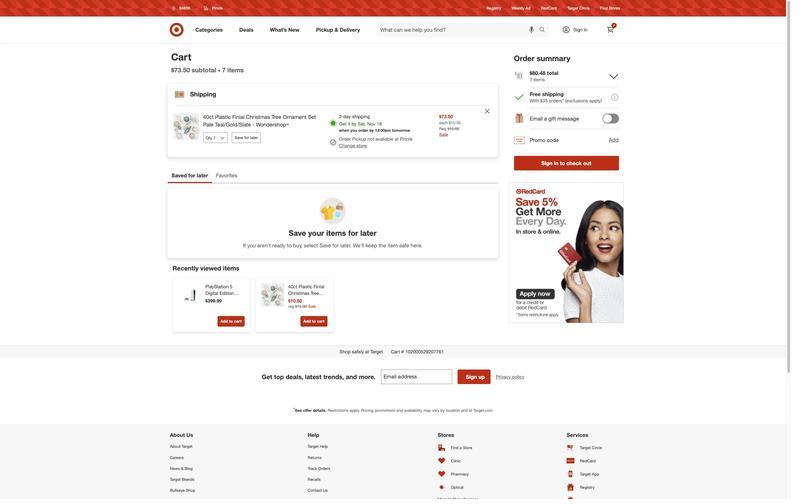 Task type: vqa. For each thing, say whether or not it's contained in the screenshot.
the top Plastic
yes



Task type: locate. For each thing, give the bounding box(es) containing it.
1 vertical spatial $15.00
[[295, 304, 307, 309]]

sale down reg
[[440, 132, 449, 137]]

1 vertical spatial sign
[[542, 160, 553, 166]]

2-
[[339, 114, 344, 119]]

tree
[[272, 114, 282, 120], [311, 291, 319, 296]]

0 horizontal spatial christmas
[[246, 114, 270, 120]]

1 vertical spatial pinole
[[400, 136, 413, 142]]

(exclusions
[[566, 98, 589, 103]]

items inside $80.48 total 7 items
[[534, 77, 545, 82]]

circle up app
[[592, 445, 603, 450]]

sign for sign up
[[466, 374, 477, 380]]

shop left the safely
[[340, 349, 351, 355]]

shop down brands
[[186, 488, 195, 493]]

order for order pickup not available at pinole change store
[[339, 136, 351, 142]]

at
[[395, 136, 399, 142], [365, 349, 369, 355], [469, 408, 473, 413]]

$10.50 right the each
[[449, 120, 461, 125]]

app
[[592, 472, 600, 477]]

target circle link down services
[[567, 441, 617, 455]]

2 add to cart button from the left
[[300, 316, 328, 327]]

1 horizontal spatial cart
[[391, 349, 400, 355]]

& left delivery on the top left of the page
[[335, 26, 339, 33]]

7 down '$80.48'
[[530, 77, 533, 82]]

and left more.
[[346, 373, 357, 381]]

later for saved for later
[[197, 172, 208, 179]]

to inside $399.99 add to cart
[[229, 319, 233, 324]]

1 cart from the left
[[234, 319, 242, 324]]

0 horizontal spatial you
[[247, 242, 256, 249]]

pricing,
[[361, 408, 374, 413]]

policy
[[513, 374, 525, 380]]

target help link
[[308, 441, 350, 452]]

about
[[170, 432, 185, 439], [170, 444, 181, 449]]

pinole
[[212, 6, 223, 11], [400, 136, 413, 142]]

1 horizontal spatial plastic
[[299, 284, 312, 290]]

finial up $10.50 reg $15.00 sale
[[314, 284, 324, 290]]

find a store link
[[438, 441, 479, 455]]

save for save your items for later
[[289, 228, 306, 238]]

save up buy,
[[289, 228, 306, 238]]

sign left up
[[466, 374, 477, 380]]

and right location
[[461, 408, 468, 413]]

7 items
[[222, 66, 244, 74]]

pale
[[203, 121, 214, 128]]

1 horizontal spatial christmas
[[288, 291, 309, 296]]

registry link down target app
[[567, 481, 617, 494]]

shipping inside free shipping with $35 orders* (exclusions apply)
[[543, 91, 564, 97]]

plastic up $10.50 reg $15.00 sale
[[299, 284, 312, 290]]

0 horizontal spatial -
[[253, 121, 255, 128]]

sign inside button
[[542, 160, 553, 166]]

ornament
[[283, 114, 307, 120], [288, 297, 309, 303]]

sign in to check out button
[[514, 156, 619, 170]]

0 horizontal spatial &
[[181, 466, 184, 471]]

about us
[[170, 432, 193, 439]]

pickup left delivery on the top left of the page
[[316, 26, 333, 33]]

0 vertical spatial you
[[351, 128, 357, 133]]

about inside about target link
[[170, 444, 181, 449]]

for right saved
[[188, 172, 195, 179]]

finial up the teal/gold/slate
[[232, 114, 245, 120]]

you right if
[[247, 242, 256, 249]]

not
[[368, 136, 374, 142]]

sign left 7 link
[[574, 27, 583, 32]]

target app link
[[567, 468, 617, 481]]

0 horizontal spatial get
[[262, 373, 273, 381]]

1 vertical spatial order
[[339, 136, 351, 142]]

registry link left weekly
[[487, 5, 502, 11]]

finial inside 40ct plastic finial christmas tree ornament set pale teal/gold/slate - wondershop™
[[232, 114, 245, 120]]

0 horizontal spatial finial
[[232, 114, 245, 120]]

target up sign in link
[[568, 6, 579, 11]]

1 horizontal spatial sign
[[542, 160, 553, 166]]

playstation 5 digital edition console
[[205, 284, 234, 303]]

0 vertical spatial stores
[[609, 6, 621, 11]]

pinole down tomorrow
[[400, 136, 413, 142]]

order inside order pickup not available at pinole change store
[[339, 136, 351, 142]]

items down '$80.48'
[[534, 77, 545, 82]]

0 horizontal spatial shipping
[[352, 114, 370, 119]]

0 vertical spatial circle
[[580, 6, 590, 11]]

0 vertical spatial shipping
[[543, 91, 564, 97]]

about target link
[[170, 441, 220, 452]]

more.
[[359, 373, 376, 381]]

find up 7 link
[[601, 6, 608, 11]]

deals
[[239, 26, 254, 33]]

0 horizontal spatial a
[[460, 445, 462, 450]]

a left store
[[460, 445, 462, 450]]

gift
[[549, 115, 556, 122]]

1 horizontal spatial order
[[514, 54, 535, 63]]

to inside button
[[560, 160, 566, 166]]

nov
[[367, 121, 376, 127]]

0 horizontal spatial pinole
[[212, 6, 223, 11]]

0 vertical spatial pinole
[[212, 6, 223, 11]]

target app
[[580, 472, 600, 477]]

40ct plastic finial christmas tree ornament set - wondershop™ image
[[261, 284, 284, 307], [261, 284, 284, 307]]

1 vertical spatial later
[[197, 172, 208, 179]]

add button
[[609, 136, 619, 144]]

registry link
[[487, 5, 502, 11], [567, 481, 617, 494]]

find for find a store
[[451, 445, 459, 450]]

0 vertical spatial a
[[545, 115, 547, 122]]

0 horizontal spatial pickup
[[316, 26, 333, 33]]

0 vertical spatial in
[[584, 27, 588, 32]]

set up the add to cart
[[310, 297, 317, 303]]

0 vertical spatial $15.00
[[448, 126, 460, 131]]

40ct inside 40ct plastic finial christmas tree ornament set - wondershop™
[[288, 284, 297, 290]]

1 vertical spatial registry link
[[567, 481, 617, 494]]

0 horizontal spatial redcard
[[541, 6, 557, 11]]

$73.50 each $10.50 reg $15.00 sale
[[440, 114, 461, 137]]

get inside 2-day shipping get it by sat, nov 18 when you order by 12:00pm tomorrow
[[339, 121, 347, 127]]

clinic
[[451, 459, 461, 464]]

items
[[228, 66, 244, 74], [534, 77, 545, 82], [327, 228, 346, 238], [223, 264, 240, 272]]

0 horizontal spatial by
[[352, 121, 357, 127]]

ornament for 40ct plastic finial christmas tree ornament set pale teal/gold/slate - wondershop™
[[283, 114, 307, 120]]

1 horizontal spatial a
[[545, 115, 547, 122]]

cart left #
[[391, 349, 400, 355]]

sale inside $10.50 reg $15.00 sale
[[308, 304, 316, 309]]

promotions
[[375, 408, 396, 413]]

2 about from the top
[[170, 444, 181, 449]]

circle up sign in
[[580, 6, 590, 11]]

shipping
[[543, 91, 564, 97], [352, 114, 370, 119]]

a for store
[[460, 445, 462, 450]]

0 vertical spatial at
[[395, 136, 399, 142]]

wondershop™ inside 40ct plastic finial christmas tree ornament set pale teal/gold/slate - wondershop™
[[256, 121, 289, 128]]

ornament inside 40ct plastic finial christmas tree ornament set pale teal/gold/slate - wondershop™
[[283, 114, 307, 120]]

redcard link up target app
[[567, 455, 617, 468]]

order for order summary
[[514, 54, 535, 63]]

1 vertical spatial $73.50
[[440, 114, 453, 119]]

favorites
[[216, 172, 238, 179]]

0 vertical spatial christmas
[[246, 114, 270, 120]]

shipping inside 2-day shipping get it by sat, nov 18 when you order by 12:00pm tomorrow
[[352, 114, 370, 119]]

2 cart from the left
[[317, 319, 325, 324]]

$10.50 inside $73.50 each $10.50 reg $15.00 sale
[[449, 120, 461, 125]]

us right contact
[[323, 488, 328, 493]]

for inside the saved for later link
[[188, 172, 195, 179]]

0 horizontal spatial in
[[554, 160, 559, 166]]

40ct up $10.50 reg $15.00 sale
[[288, 284, 297, 290]]

1 horizontal spatial us
[[323, 488, 328, 493]]

ornament inside 40ct plastic finial christmas tree ornament set - wondershop™
[[288, 297, 309, 303]]

wondershop™ up save for later
[[256, 121, 289, 128]]

set left 2-
[[308, 114, 316, 120]]

in left check
[[554, 160, 559, 166]]

sign for sign in to check out
[[542, 160, 553, 166]]

by right vary
[[441, 408, 445, 413]]

aren't
[[257, 242, 271, 249]]

0 vertical spatial sign
[[574, 27, 583, 32]]

2 vertical spatial save
[[320, 242, 331, 249]]

shop safely at target
[[340, 349, 383, 355]]

find inside 'link'
[[601, 6, 608, 11]]

0 vertical spatial later
[[250, 135, 258, 140]]

about up about target
[[170, 432, 185, 439]]

later inside the saved for later link
[[197, 172, 208, 179]]

save for save for later
[[235, 135, 243, 140]]

plastic inside 40ct plastic finial christmas tree ornament set - wondershop™
[[299, 284, 312, 290]]

get left it
[[339, 121, 347, 127]]

christmas inside 40ct plastic finial christmas tree ornament set pale teal/gold/slate - wondershop™
[[246, 114, 270, 120]]

0 horizontal spatial add
[[220, 319, 228, 324]]

0 vertical spatial target circle
[[568, 6, 590, 11]]

none radio inside cart item ready to fulfill group
[[330, 120, 337, 127]]

1 horizontal spatial get
[[339, 121, 347, 127]]

7 inside $80.48 total 7 items
[[530, 77, 533, 82]]

later right saved
[[197, 172, 208, 179]]

cart up '$73.50 subtotal'
[[171, 51, 192, 63]]

$73.50 for subtotal
[[171, 66, 190, 74]]

order
[[514, 54, 535, 63], [339, 136, 351, 142]]

help
[[308, 432, 320, 439], [320, 444, 328, 449]]

0 vertical spatial save
[[235, 135, 243, 140]]

1 vertical spatial -
[[319, 297, 320, 303]]

1 add to cart button from the left
[[217, 316, 245, 327]]

by down nov
[[370, 128, 374, 133]]

wondershop™ up the add to cart
[[288, 304, 317, 309]]

& left blog
[[181, 466, 184, 471]]

1 vertical spatial circle
[[592, 445, 603, 450]]

What can we help you find? suggestions appear below search field
[[377, 22, 541, 37]]

add to cart button down $399.99
[[217, 316, 245, 327]]

stores up 7 link
[[609, 6, 621, 11]]

target circle up sign in
[[568, 6, 590, 11]]

$73.50 inside $73.50 each $10.50 reg $15.00 sale
[[440, 114, 453, 119]]

circle
[[580, 6, 590, 11], [592, 445, 603, 450]]

0 vertical spatial 7
[[614, 23, 615, 27]]

items up 5
[[223, 264, 240, 272]]

sale up the add to cart
[[308, 304, 316, 309]]

7 right subtotal
[[222, 66, 226, 74]]

1 horizontal spatial pickup
[[352, 136, 366, 142]]

1 horizontal spatial at
[[395, 136, 399, 142]]

track orders
[[308, 466, 331, 471]]

0 vertical spatial plastic
[[215, 114, 231, 120]]

add
[[609, 137, 619, 143], [220, 319, 228, 324], [303, 319, 311, 324]]

sign down promo code
[[542, 160, 553, 166]]

1 vertical spatial &
[[181, 466, 184, 471]]

0 horizontal spatial later
[[197, 172, 208, 179]]

add for add to cart
[[303, 319, 311, 324]]

pickup up store
[[352, 136, 366, 142]]

1 horizontal spatial shop
[[340, 349, 351, 355]]

1 vertical spatial cart
[[391, 349, 400, 355]]

target up returns
[[308, 444, 319, 449]]

to down edition
[[229, 319, 233, 324]]

help up target help
[[308, 432, 320, 439]]

at inside "* see offer details. restrictions apply. pricing, promotions and availability may vary by location and at target.com"
[[469, 408, 473, 413]]

at right the safely
[[365, 349, 369, 355]]

later up keep
[[361, 228, 377, 238]]

order up change
[[339, 136, 351, 142]]

by right it
[[352, 121, 357, 127]]

about target
[[170, 444, 193, 449]]

redcard up target app
[[580, 459, 596, 464]]

40ct inside 40ct plastic finial christmas tree ornament set pale teal/gold/slate - wondershop™
[[203, 114, 214, 120]]

deals,
[[286, 373, 304, 381]]

order up '$80.48'
[[514, 54, 535, 63]]

0 horizontal spatial redcard link
[[541, 5, 557, 11]]

set inside 40ct plastic finial christmas tree ornament set - wondershop™
[[310, 297, 317, 303]]

add inside $399.99 add to cart
[[220, 319, 228, 324]]

safe
[[400, 242, 410, 249]]

1 vertical spatial in
[[554, 160, 559, 166]]

track
[[308, 466, 317, 471]]

plastic inside 40ct plastic finial christmas tree ornament set pale teal/gold/slate - wondershop™
[[215, 114, 231, 120]]

0 horizontal spatial tree
[[272, 114, 282, 120]]

tree inside 40ct plastic finial christmas tree ornament set pale teal/gold/slate - wondershop™
[[272, 114, 282, 120]]

promo code
[[530, 137, 559, 143]]

sign inside button
[[466, 374, 477, 380]]

viewed
[[201, 264, 221, 272]]

target down news at the bottom
[[170, 477, 181, 482]]

2 horizontal spatial at
[[469, 408, 473, 413]]

0 vertical spatial get
[[339, 121, 347, 127]]

0 vertical spatial redcard
[[541, 6, 557, 11]]

- up save for later
[[253, 121, 255, 128]]

redcard link right ad
[[541, 5, 557, 11]]

40ct for 40ct plastic finial christmas tree ornament set - wondershop™
[[288, 284, 297, 290]]

1 horizontal spatial tree
[[311, 291, 319, 296]]

pinole button
[[200, 2, 227, 14]]

0 horizontal spatial add to cart button
[[217, 316, 245, 327]]

-
[[253, 121, 255, 128], [319, 297, 320, 303]]

target.com
[[474, 408, 493, 413]]

shipping up orders*
[[543, 91, 564, 97]]

save for later
[[235, 135, 258, 140]]

registry
[[487, 6, 502, 11], [580, 485, 595, 490]]

40ct
[[203, 114, 214, 120], [288, 284, 297, 290]]

save down the teal/gold/slate
[[235, 135, 243, 140]]

pharmacy
[[451, 472, 469, 477]]

in left 7 link
[[584, 27, 588, 32]]

subtotal
[[192, 66, 216, 74]]

add to cart button down $10.50 reg $15.00 sale
[[300, 316, 328, 327]]

&
[[335, 26, 339, 33], [181, 466, 184, 471]]

shipping up sat,
[[352, 114, 370, 119]]

1 horizontal spatial registry
[[580, 485, 595, 490]]

your
[[308, 228, 324, 238]]

later down 40ct plastic finial christmas tree ornament set pale teal/gold/slate - wondershop™
[[250, 135, 258, 140]]

1 horizontal spatial and
[[397, 408, 403, 413]]

to
[[560, 160, 566, 166], [287, 242, 292, 249], [229, 319, 233, 324], [312, 319, 316, 324]]

1 vertical spatial plastic
[[299, 284, 312, 290]]

plastic up the teal/gold/slate
[[215, 114, 231, 120]]

see
[[295, 408, 302, 413]]

cart down 40ct plastic finial christmas tree ornament set - wondershop™ link
[[317, 319, 325, 324]]

if you aren't ready to buy, select save for later. we'll keep the item safe here.
[[243, 242, 423, 249]]

$73.50 up the each
[[440, 114, 453, 119]]

0 horizontal spatial 40ct
[[203, 114, 214, 120]]

tree inside 40ct plastic finial christmas tree ornament set - wondershop™
[[311, 291, 319, 296]]

add inside button
[[609, 137, 619, 143]]

saved for later
[[172, 172, 208, 179]]

5
[[230, 284, 233, 290]]

set for 40ct plastic finial christmas tree ornament set - wondershop™
[[310, 297, 317, 303]]

for inside save for later button
[[245, 135, 249, 140]]

apply.
[[350, 408, 360, 413]]

us up about target link
[[187, 432, 193, 439]]

1 horizontal spatial -
[[319, 297, 320, 303]]

by for sat,
[[370, 128, 374, 133]]

finial
[[232, 114, 245, 120], [314, 284, 324, 290]]

1 horizontal spatial $10.50
[[449, 120, 461, 125]]

cart
[[171, 51, 192, 63], [391, 349, 400, 355]]

2 horizontal spatial add
[[609, 137, 619, 143]]

None radio
[[330, 120, 337, 127]]

0 horizontal spatial 7
[[222, 66, 226, 74]]

and left availability
[[397, 408, 403, 413]]

1 vertical spatial find
[[451, 445, 459, 450]]

in
[[584, 27, 588, 32], [554, 160, 559, 166]]

0 horizontal spatial find
[[451, 445, 459, 450]]

redcard right ad
[[541, 6, 557, 11]]

shop inside bullseye shop link
[[186, 488, 195, 493]]

orders
[[318, 466, 331, 471]]

find left store
[[451, 445, 459, 450]]

pinole up categories link
[[212, 6, 223, 11]]

2 vertical spatial at
[[469, 408, 473, 413]]

registry left weekly
[[487, 6, 502, 11]]

- right $10.50 reg $15.00 sale
[[319, 297, 320, 303]]

pickup inside order pickup not available at pinole change store
[[352, 136, 366, 142]]

a for gift
[[545, 115, 547, 122]]

0 horizontal spatial shop
[[186, 488, 195, 493]]

target down about us at the bottom left of the page
[[182, 444, 193, 449]]

7 down find stores 'link'
[[614, 23, 615, 27]]

1 about from the top
[[170, 432, 185, 439]]

us for contact us
[[323, 488, 328, 493]]

christmas inside 40ct plastic finial christmas tree ornament set - wondershop™
[[288, 291, 309, 296]]

2 vertical spatial by
[[441, 408, 445, 413]]

1 vertical spatial set
[[310, 297, 317, 303]]

target circle down services
[[580, 445, 603, 450]]

redcard link
[[541, 5, 557, 11], [567, 455, 617, 468]]

us for about us
[[187, 432, 193, 439]]

returns link
[[308, 452, 350, 463]]

find stores link
[[601, 5, 621, 11]]

finial inside 40ct plastic finial christmas tree ornament set - wondershop™
[[314, 284, 324, 290]]

playstation 5 digital edition console image
[[178, 284, 201, 307], [178, 284, 201, 307]]

reg
[[440, 126, 447, 131]]

1 vertical spatial save
[[289, 228, 306, 238]]

1 horizontal spatial cart
[[317, 319, 325, 324]]

target circle link up sign in
[[568, 5, 590, 11]]

a left gift
[[545, 115, 547, 122]]

later inside save for later button
[[250, 135, 258, 140]]

0 vertical spatial ornament
[[283, 114, 307, 120]]

0 vertical spatial -
[[253, 121, 255, 128]]

a
[[545, 115, 547, 122], [460, 445, 462, 450]]

None text field
[[381, 370, 453, 384]]

$10.50 up reg
[[288, 298, 302, 304]]

2 horizontal spatial save
[[320, 242, 331, 249]]

save inside button
[[235, 135, 243, 140]]

$73.50 left subtotal
[[171, 66, 190, 74]]

in inside button
[[554, 160, 559, 166]]

0 horizontal spatial cart
[[234, 319, 242, 324]]

recalls link
[[308, 474, 350, 485]]

you left order at the top of the page
[[351, 128, 357, 133]]

about up careers
[[170, 444, 181, 449]]

cart # 102000529207761
[[391, 349, 444, 355]]

ornament for 40ct plastic finial christmas tree ornament set - wondershop™
[[288, 297, 309, 303]]

0 horizontal spatial sale
[[308, 304, 316, 309]]

set inside 40ct plastic finial christmas tree ornament set pale teal/gold/slate - wondershop™
[[308, 114, 316, 120]]

sale
[[440, 132, 449, 137], [308, 304, 316, 309]]

1 vertical spatial christmas
[[288, 291, 309, 296]]

by inside "* see offer details. restrictions apply. pricing, promotions and availability may vary by location and at target.com"
[[441, 408, 445, 413]]

1 horizontal spatial &
[[335, 26, 339, 33]]

1 horizontal spatial redcard link
[[567, 455, 617, 468]]

0 vertical spatial $10.50
[[449, 120, 461, 125]]

about for about target
[[170, 444, 181, 449]]

1 horizontal spatial $73.50
[[440, 114, 453, 119]]

at left target.com
[[469, 408, 473, 413]]

in for sign in
[[584, 27, 588, 32]]

at down tomorrow
[[395, 136, 399, 142]]

pinole inside dropdown button
[[212, 6, 223, 11]]

bullseye
[[170, 488, 185, 493]]

for down the teal/gold/slate
[[245, 135, 249, 140]]

1 vertical spatial at
[[365, 349, 369, 355]]

tree for wondershop™
[[311, 291, 319, 296]]

1 vertical spatial $10.50
[[288, 298, 302, 304]]

to left check
[[560, 160, 566, 166]]

0 vertical spatial 40ct
[[203, 114, 214, 120]]

0 vertical spatial sale
[[440, 132, 449, 137]]

0 horizontal spatial plastic
[[215, 114, 231, 120]]

christmas up save for later
[[246, 114, 270, 120]]

us
[[187, 432, 193, 439], [323, 488, 328, 493]]

1 vertical spatial shipping
[[352, 114, 370, 119]]

contact
[[308, 488, 322, 493]]

0 vertical spatial cart
[[171, 51, 192, 63]]

94806
[[179, 6, 190, 11]]

items right subtotal
[[228, 66, 244, 74]]

stores up find a store link at the bottom right
[[438, 432, 454, 439]]



Task type: describe. For each thing, give the bounding box(es) containing it.
items up if you aren't ready to buy, select save for later. we'll keep the item safe here.
[[327, 228, 346, 238]]

privacy
[[496, 374, 511, 380]]

out
[[584, 160, 592, 166]]

set for 40ct plastic finial christmas tree ornament set pale teal/gold/slate - wondershop™
[[308, 114, 316, 120]]

0 horizontal spatial circle
[[580, 6, 590, 11]]

cart for cart # 102000529207761
[[391, 349, 400, 355]]

$80.48 total 7 items
[[530, 70, 559, 82]]

find for find stores
[[601, 6, 608, 11]]

optical
[[451, 485, 464, 490]]

plastic for -
[[299, 284, 312, 290]]

& for news
[[181, 466, 184, 471]]

tomorrow
[[392, 128, 411, 133]]

the
[[379, 242, 386, 249]]

0 vertical spatial pickup
[[316, 26, 333, 33]]

0 horizontal spatial stores
[[438, 432, 454, 439]]

console
[[205, 297, 222, 303]]

7 for 7
[[614, 23, 615, 27]]

check
[[567, 160, 582, 166]]

offer
[[303, 408, 312, 413]]

finial for wondershop™
[[314, 284, 324, 290]]

recently
[[173, 264, 199, 272]]

here.
[[411, 242, 423, 249]]

orders*
[[549, 98, 564, 103]]

free
[[530, 91, 541, 97]]

$15.00 inside $73.50 each $10.50 reg $15.00 sale
[[448, 126, 460, 131]]

target down services
[[580, 445, 591, 450]]

later for save for later
[[250, 135, 258, 140]]

$35
[[541, 98, 548, 103]]

shipping
[[190, 90, 216, 98]]

apply)
[[590, 98, 602, 103]]

redcard link for the top target circle link
[[541, 5, 557, 11]]

- inside 40ct plastic finial christmas tree ornament set pale teal/gold/slate - wondershop™
[[253, 121, 255, 128]]

recently viewed items
[[173, 264, 240, 272]]

1 vertical spatial get
[[262, 373, 273, 381]]

7 for 7 items
[[222, 66, 226, 74]]

0 horizontal spatial and
[[346, 373, 357, 381]]

add to cart
[[303, 319, 325, 324]]

playstation 5 digital edition console link
[[205, 284, 243, 303]]

at inside order pickup not available at pinole change store
[[395, 136, 399, 142]]

may
[[424, 408, 431, 413]]

find a store
[[451, 445, 473, 450]]

select
[[304, 242, 318, 249]]

in for sign in to check out
[[554, 160, 559, 166]]

search button
[[536, 22, 552, 38]]

for up we'll
[[349, 228, 359, 238]]

0 horizontal spatial registry link
[[487, 5, 502, 11]]

save for later button
[[232, 133, 261, 143]]

new
[[289, 26, 300, 33]]

18
[[377, 121, 382, 127]]

weekly ad
[[512, 6, 531, 11]]

redcard link for target app link
[[567, 455, 617, 468]]

1 vertical spatial help
[[320, 444, 328, 449]]

target inside 'link'
[[170, 477, 181, 482]]

1 vertical spatial you
[[247, 242, 256, 249]]

sign for sign in
[[574, 27, 583, 32]]

add to cart button for playstation 5 digital edition console
[[217, 316, 245, 327]]

0 vertical spatial target circle link
[[568, 5, 590, 11]]

bullseye shop link
[[170, 485, 220, 496]]

finial for teal/gold/slate
[[232, 114, 245, 120]]

when
[[339, 128, 350, 133]]

reg
[[288, 304, 294, 309]]

2-day shipping get it by sat, nov 18 when you order by 12:00pm tomorrow
[[339, 114, 411, 133]]

to left buy,
[[287, 242, 292, 249]]

save your items for later
[[289, 228, 377, 238]]

cart for cart
[[171, 51, 192, 63]]

email
[[530, 115, 543, 122]]

0 horizontal spatial at
[[365, 349, 369, 355]]

sign in link
[[557, 22, 598, 37]]

search
[[536, 27, 552, 34]]

code
[[547, 137, 559, 143]]

pharmacy link
[[438, 468, 479, 481]]

optical link
[[438, 481, 479, 494]]

favorites link
[[212, 169, 241, 183]]

to down $10.50 reg $15.00 sale
[[312, 319, 316, 324]]

target left app
[[580, 472, 591, 477]]

add for add
[[609, 137, 619, 143]]

brands
[[182, 477, 195, 482]]

bullseye shop
[[170, 488, 195, 493]]

you inside 2-day shipping get it by sat, nov 18 when you order by 12:00pm tomorrow
[[351, 128, 357, 133]]

recalls
[[308, 477, 321, 482]]

change
[[339, 143, 355, 148]]

tree for teal/gold/slate
[[272, 114, 282, 120]]

not available radio
[[330, 139, 337, 146]]

what's
[[270, 26, 287, 33]]

categories
[[195, 26, 223, 33]]

0 horizontal spatial registry
[[487, 6, 502, 11]]

40ct plastic finial christmas tree ornament set - wondershop™
[[288, 284, 324, 309]]

details.
[[313, 408, 327, 413]]

1 horizontal spatial registry link
[[567, 481, 617, 494]]

summary
[[537, 54, 571, 63]]

1 vertical spatial registry
[[580, 485, 595, 490]]

for left 'later.'
[[333, 242, 339, 249]]

buy,
[[293, 242, 303, 249]]

playstation
[[205, 284, 229, 290]]

order pickup not available at pinole change store
[[339, 136, 413, 148]]

1 vertical spatial target circle link
[[567, 441, 617, 455]]

wondershop™ inside 40ct plastic finial christmas tree ornament set - wondershop™
[[288, 304, 317, 309]]

7 link
[[604, 22, 618, 37]]

94806 button
[[167, 2, 197, 14]]

102000529207761
[[406, 349, 444, 355]]

2 horizontal spatial later
[[361, 228, 377, 238]]

privacy policy link
[[496, 374, 525, 380]]

pickup & delivery
[[316, 26, 360, 33]]

plastic for pale
[[215, 114, 231, 120]]

careers
[[170, 455, 184, 460]]

day
[[344, 114, 351, 119]]

sat,
[[358, 121, 366, 127]]

$80.48
[[530, 70, 546, 76]]

stores inside 'link'
[[609, 6, 621, 11]]

40ct plastic finial christmas tree ornament set pale teal/gold/slate - wondershop&#8482; image
[[173, 113, 199, 140]]

cart item ready to fulfill group
[[168, 106, 498, 157]]

latest
[[305, 373, 322, 381]]

- inside 40ct plastic finial christmas tree ornament set - wondershop™
[[319, 297, 320, 303]]

1 vertical spatial redcard
[[580, 459, 596, 464]]

0 vertical spatial help
[[308, 432, 320, 439]]

sale inside $73.50 each $10.50 reg $15.00 sale
[[440, 132, 449, 137]]

by for pricing,
[[441, 408, 445, 413]]

news
[[170, 466, 180, 471]]

2 horizontal spatial and
[[461, 408, 468, 413]]

$73.50 for each
[[440, 114, 453, 119]]

& for pickup
[[335, 26, 339, 33]]

#
[[402, 349, 404, 355]]

40ct for 40ct plastic finial christmas tree ornament set pale teal/gold/slate - wondershop™
[[203, 114, 214, 120]]

about for about us
[[170, 432, 185, 439]]

$15.00 inside $10.50 reg $15.00 sale
[[295, 304, 307, 309]]

blog
[[185, 466, 193, 471]]

what's new
[[270, 26, 300, 33]]

$399.99
[[205, 298, 222, 304]]

target help
[[308, 444, 328, 449]]

target right the safely
[[371, 349, 383, 355]]

order
[[359, 128, 369, 133]]

contact us link
[[308, 485, 350, 496]]

$399.99 add to cart
[[205, 298, 242, 324]]

news & blog
[[170, 466, 193, 471]]

cart inside $399.99 add to cart
[[234, 319, 242, 324]]

1 vertical spatial target circle
[[580, 445, 603, 450]]

$10.50 inside $10.50 reg $15.00 sale
[[288, 298, 302, 304]]

christmas for wondershop™
[[288, 291, 309, 296]]

pinole inside order pickup not available at pinole change store
[[400, 136, 413, 142]]

saved for later link
[[168, 169, 212, 183]]

weekly ad link
[[512, 5, 531, 11]]

add to cart button for 40ct plastic finial christmas tree ornament set - wondershop™
[[300, 316, 328, 327]]

careers link
[[170, 452, 220, 463]]

0 vertical spatial shop
[[340, 349, 351, 355]]

target redcard save 5% get more every day. in store & online. apply now for a credit or debit redcard. *some restrictions apply. image
[[509, 182, 624, 323]]

location
[[446, 408, 460, 413]]

safely
[[352, 349, 364, 355]]

find stores
[[601, 6, 621, 11]]

christmas for teal/gold/slate
[[246, 114, 270, 120]]

sign in
[[574, 27, 588, 32]]



